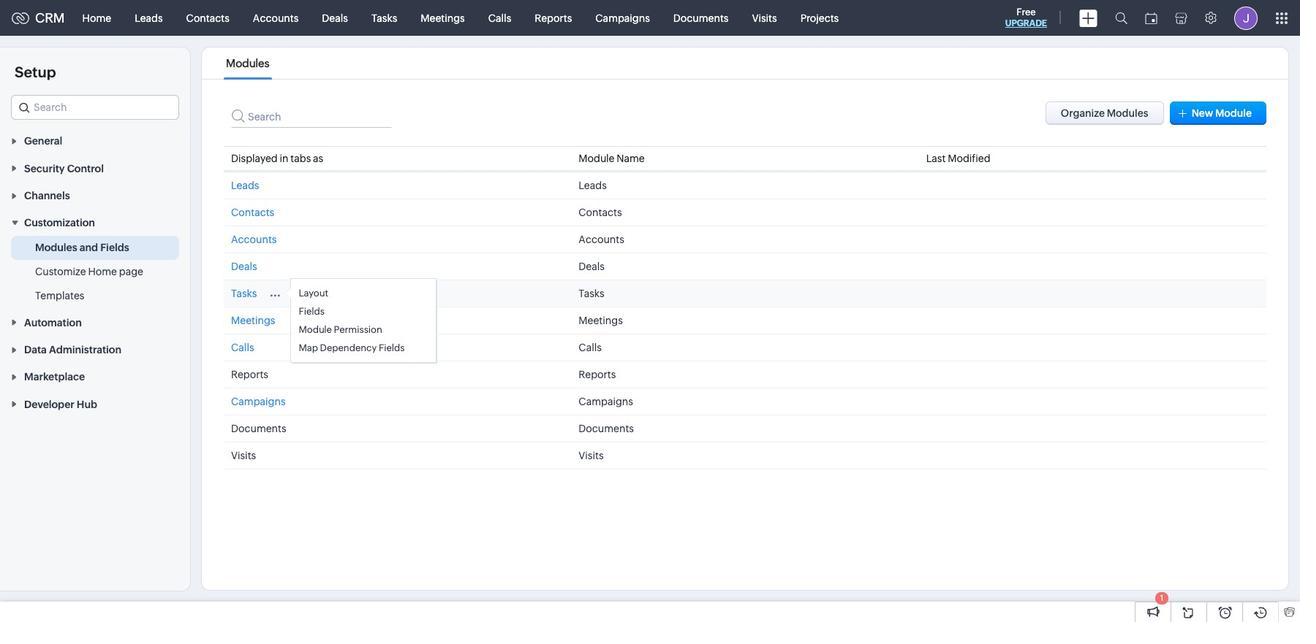 Task type: vqa. For each thing, say whether or not it's contained in the screenshot.


Task type: locate. For each thing, give the bounding box(es) containing it.
leads right home "link"
[[135, 12, 163, 24]]

fields down layout
[[299, 306, 325, 317]]

modules and fields
[[35, 242, 129, 254]]

Search text field
[[12, 96, 178, 119]]

0 horizontal spatial tasks link
[[231, 288, 257, 300]]

1 horizontal spatial calls link
[[477, 0, 523, 35]]

calls link
[[477, 0, 523, 35], [231, 342, 254, 354]]

leads down displayed
[[231, 180, 259, 192]]

contacts link
[[174, 0, 241, 35], [231, 207, 274, 219]]

page
[[119, 266, 143, 278]]

search element
[[1106, 0, 1136, 36]]

templates
[[35, 291, 84, 302]]

tasks link
[[360, 0, 409, 35], [231, 288, 257, 300]]

calls
[[488, 12, 511, 24], [231, 342, 254, 354], [579, 342, 602, 354]]

1 vertical spatial deals link
[[231, 261, 257, 273]]

meetings
[[421, 12, 465, 24], [231, 315, 275, 327], [579, 315, 623, 327]]

contacts link up "modules" link
[[174, 0, 241, 35]]

1 horizontal spatial leads
[[231, 180, 259, 192]]

1 vertical spatial home
[[88, 266, 117, 278]]

2 horizontal spatial meetings
[[579, 315, 623, 327]]

control
[[67, 163, 104, 175]]

leads
[[135, 12, 163, 24], [231, 180, 259, 192], [579, 180, 607, 192]]

1 horizontal spatial tasks
[[371, 12, 397, 24]]

1 horizontal spatial module
[[579, 153, 614, 165]]

1 horizontal spatial reports
[[535, 12, 572, 24]]

0 vertical spatial leads link
[[123, 0, 174, 35]]

leads down module name
[[579, 180, 607, 192]]

setup
[[15, 64, 56, 80]]

1 vertical spatial leads link
[[231, 180, 259, 192]]

modules
[[226, 57, 270, 69], [35, 242, 77, 254]]

2 horizontal spatial tasks
[[579, 288, 604, 300]]

contacts down module name
[[579, 207, 622, 219]]

modules for modules and fields
[[35, 242, 77, 254]]

1 horizontal spatial modules
[[226, 57, 270, 69]]

templates link
[[35, 289, 84, 304]]

automation button
[[0, 309, 190, 336]]

0 horizontal spatial module
[[299, 325, 332, 336]]

last
[[926, 153, 946, 165]]

0 vertical spatial modules
[[226, 57, 270, 69]]

0 vertical spatial deals link
[[310, 0, 360, 35]]

0 vertical spatial home
[[82, 12, 111, 24]]

module right new
[[1215, 107, 1252, 119]]

security
[[24, 163, 65, 175]]

1 horizontal spatial leads link
[[231, 180, 259, 192]]

0 horizontal spatial modules
[[35, 242, 77, 254]]

reports link
[[523, 0, 584, 35]]

general button
[[0, 127, 190, 155]]

general
[[24, 136, 62, 147]]

0 vertical spatial fields
[[100, 242, 129, 254]]

1 horizontal spatial fields
[[299, 306, 325, 317]]

1 horizontal spatial contacts
[[231, 207, 274, 219]]

security control button
[[0, 155, 190, 182]]

fields
[[100, 242, 129, 254], [299, 306, 325, 317], [379, 343, 405, 354]]

free upgrade
[[1005, 7, 1047, 29]]

accounts link
[[241, 0, 310, 35], [231, 234, 277, 246]]

deals link
[[310, 0, 360, 35], [231, 261, 257, 273]]

accounts
[[253, 12, 299, 24], [231, 234, 277, 246], [579, 234, 624, 246]]

module inside layout fields module permission map dependency fields
[[299, 325, 332, 336]]

create menu element
[[1070, 0, 1106, 35]]

1 vertical spatial campaigns link
[[231, 396, 286, 408]]

0 horizontal spatial calls
[[231, 342, 254, 354]]

2 horizontal spatial module
[[1215, 107, 1252, 119]]

None field
[[11, 95, 179, 120]]

module inside button
[[1215, 107, 1252, 119]]

home inside customization region
[[88, 266, 117, 278]]

customization region
[[0, 236, 190, 309]]

2 horizontal spatial deals
[[579, 261, 605, 273]]

1 horizontal spatial tasks link
[[360, 0, 409, 35]]

0 horizontal spatial leads
[[135, 12, 163, 24]]

1 horizontal spatial deals
[[322, 12, 348, 24]]

campaigns link
[[584, 0, 662, 35], [231, 396, 286, 408]]

home down and
[[88, 266, 117, 278]]

0 horizontal spatial meetings link
[[231, 315, 275, 327]]

0 horizontal spatial fields
[[100, 242, 129, 254]]

1 horizontal spatial campaigns link
[[584, 0, 662, 35]]

data
[[24, 344, 47, 356]]

tasks
[[371, 12, 397, 24], [231, 288, 257, 300], [579, 288, 604, 300]]

0 vertical spatial tasks link
[[360, 0, 409, 35]]

0 horizontal spatial campaigns link
[[231, 396, 286, 408]]

customize
[[35, 266, 86, 278]]

deals
[[322, 12, 348, 24], [231, 261, 257, 273], [579, 261, 605, 273]]

fields down the permission
[[379, 343, 405, 354]]

0 vertical spatial contacts link
[[174, 0, 241, 35]]

1 horizontal spatial meetings
[[421, 12, 465, 24]]

1 horizontal spatial visits
[[579, 450, 604, 462]]

0 horizontal spatial leads link
[[123, 0, 174, 35]]

0 horizontal spatial meetings
[[231, 315, 275, 327]]

visits
[[752, 12, 777, 24], [231, 450, 256, 462], [579, 450, 604, 462]]

2 horizontal spatial contacts
[[579, 207, 622, 219]]

0 vertical spatial module
[[1215, 107, 1252, 119]]

2 horizontal spatial leads
[[579, 180, 607, 192]]

modified
[[948, 153, 990, 165]]

reports
[[535, 12, 572, 24], [231, 369, 268, 381], [579, 369, 616, 381]]

1 vertical spatial module
[[579, 153, 614, 165]]

0 horizontal spatial reports
[[231, 369, 268, 381]]

home right crm in the top left of the page
[[82, 12, 111, 24]]

module
[[1215, 107, 1252, 119], [579, 153, 614, 165], [299, 325, 332, 336]]

module left name
[[579, 153, 614, 165]]

0 horizontal spatial calls link
[[231, 342, 254, 354]]

1 vertical spatial tasks link
[[231, 288, 257, 300]]

channels button
[[0, 182, 190, 209]]

map
[[299, 343, 318, 354]]

documents
[[673, 12, 729, 24], [231, 423, 286, 435], [579, 423, 634, 435]]

0 horizontal spatial documents
[[231, 423, 286, 435]]

customize home page
[[35, 266, 143, 278]]

1 vertical spatial modules
[[35, 242, 77, 254]]

profile element
[[1225, 0, 1266, 35]]

campaigns
[[595, 12, 650, 24], [231, 396, 286, 408], [579, 396, 633, 408]]

2 vertical spatial module
[[299, 325, 332, 336]]

2 horizontal spatial visits
[[752, 12, 777, 24]]

customize home page link
[[35, 265, 143, 280]]

projects
[[800, 12, 839, 24]]

contacts
[[186, 12, 229, 24], [231, 207, 274, 219], [579, 207, 622, 219]]

leads link
[[123, 0, 174, 35], [231, 180, 259, 192]]

security control
[[24, 163, 104, 175]]

meetings link
[[409, 0, 477, 35], [231, 315, 275, 327]]

modules inside customization region
[[35, 242, 77, 254]]

developer
[[24, 399, 74, 411]]

0 horizontal spatial contacts
[[186, 12, 229, 24]]

1 vertical spatial fields
[[299, 306, 325, 317]]

home
[[82, 12, 111, 24], [88, 266, 117, 278]]

1 vertical spatial calls link
[[231, 342, 254, 354]]

contacts link down displayed
[[231, 207, 274, 219]]

1 horizontal spatial deals link
[[310, 0, 360, 35]]

new module
[[1192, 107, 1252, 119]]

0 vertical spatial accounts link
[[241, 0, 310, 35]]

0 vertical spatial meetings link
[[409, 0, 477, 35]]

2 vertical spatial fields
[[379, 343, 405, 354]]

contacts up "modules" link
[[186, 12, 229, 24]]

fields right and
[[100, 242, 129, 254]]

0 horizontal spatial tasks
[[231, 288, 257, 300]]

contacts down displayed
[[231, 207, 274, 219]]

module up map
[[299, 325, 332, 336]]

None button
[[1045, 102, 1164, 125]]



Task type: describe. For each thing, give the bounding box(es) containing it.
1 horizontal spatial documents
[[579, 423, 634, 435]]

displayed
[[231, 153, 278, 165]]

new module button
[[1170, 102, 1266, 125]]

0 horizontal spatial deals link
[[231, 261, 257, 273]]

data administration button
[[0, 336, 190, 363]]

documents link
[[662, 0, 740, 35]]

home inside "link"
[[82, 12, 111, 24]]

marketplace button
[[0, 363, 190, 391]]

new
[[1192, 107, 1213, 119]]

calendar image
[[1145, 12, 1157, 24]]

2 horizontal spatial fields
[[379, 343, 405, 354]]

last modified
[[926, 153, 990, 165]]

channels
[[24, 190, 70, 202]]

name
[[616, 153, 645, 165]]

permission
[[334, 325, 382, 336]]

customization
[[24, 217, 95, 229]]

upgrade
[[1005, 18, 1047, 29]]

1 horizontal spatial meetings link
[[409, 0, 477, 35]]

home link
[[71, 0, 123, 35]]

1 vertical spatial accounts link
[[231, 234, 277, 246]]

reports inside reports link
[[535, 12, 572, 24]]

marketplace
[[24, 372, 85, 383]]

1 vertical spatial meetings link
[[231, 315, 275, 327]]

modules link
[[224, 57, 272, 69]]

create menu image
[[1079, 9, 1097, 27]]

and
[[80, 242, 98, 254]]

module name
[[579, 153, 645, 165]]

layout fields module permission map dependency fields
[[299, 288, 405, 354]]

projects link
[[789, 0, 851, 35]]

crm
[[35, 10, 65, 26]]

dependency
[[320, 343, 377, 354]]

crm link
[[12, 10, 65, 26]]

0 horizontal spatial visits
[[231, 450, 256, 462]]

logo image
[[12, 12, 29, 24]]

visits link
[[740, 0, 789, 35]]

data administration
[[24, 344, 121, 356]]

2 horizontal spatial reports
[[579, 369, 616, 381]]

1 horizontal spatial calls
[[488, 12, 511, 24]]

0 vertical spatial campaigns link
[[584, 0, 662, 35]]

2 horizontal spatial calls
[[579, 342, 602, 354]]

automation
[[24, 317, 82, 329]]

hub
[[77, 399, 97, 411]]

administration
[[49, 344, 121, 356]]

tabs
[[291, 153, 311, 165]]

displayed in tabs as
[[231, 153, 323, 165]]

fields inside modules and fields link
[[100, 242, 129, 254]]

1
[[1160, 594, 1163, 603]]

customization button
[[0, 209, 190, 236]]

0 vertical spatial calls link
[[477, 0, 523, 35]]

as
[[313, 153, 323, 165]]

0 horizontal spatial deals
[[231, 261, 257, 273]]

1 vertical spatial contacts link
[[231, 207, 274, 219]]

developer hub button
[[0, 391, 190, 418]]

2 horizontal spatial documents
[[673, 12, 729, 24]]

modules and fields link
[[35, 241, 129, 255]]

free
[[1017, 7, 1036, 18]]

Search text field
[[231, 102, 392, 128]]

developer hub
[[24, 399, 97, 411]]

profile image
[[1234, 6, 1258, 30]]

modules for modules
[[226, 57, 270, 69]]

layout
[[299, 288, 328, 299]]

in
[[280, 153, 288, 165]]

search image
[[1115, 12, 1127, 24]]



